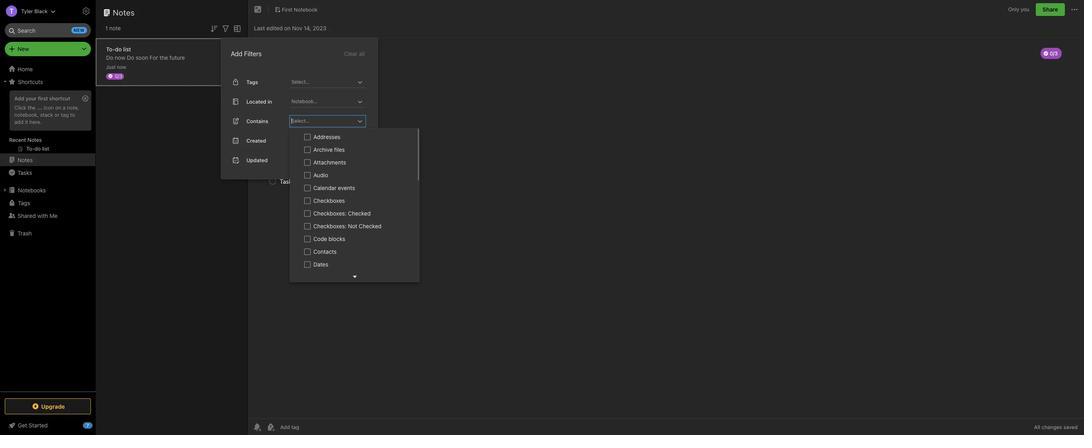 Task type: locate. For each thing, give the bounding box(es) containing it.
more actions image
[[1070, 5, 1080, 14]]

you
[[1021, 6, 1030, 12]]

row group containing addresses
[[290, 129, 418, 436]]

Add filters field
[[221, 23, 231, 33]]

tags
[[247, 79, 258, 85], [18, 200, 30, 206]]

7
[[86, 423, 89, 428]]

2  input text field from the top
[[291, 116, 355, 127]]

0 horizontal spatial add
[[14, 95, 24, 102]]

0 vertical spatial checkboxes:
[[314, 210, 347, 217]]

share
[[1043, 6, 1059, 13]]

1  input text field from the top
[[291, 77, 355, 88]]

a
[[63, 105, 66, 111]]

do down the to-
[[106, 54, 113, 61]]

all
[[359, 50, 365, 57]]

Tags field
[[290, 77, 366, 88]]

located
[[247, 98, 266, 105]]

click
[[14, 105, 26, 111]]

group inside tree
[[0, 88, 95, 157]]

0 horizontal spatial tags
[[18, 200, 30, 206]]

checked
[[348, 210, 371, 217], [359, 223, 382, 230]]

just now
[[106, 64, 126, 70]]

0 horizontal spatial on
[[55, 105, 61, 111]]

tags up located
[[247, 79, 258, 85]]

code
[[314, 236, 327, 242]]

the
[[160, 54, 168, 61], [28, 105, 35, 111]]

upgrade
[[41, 404, 65, 410]]

shortcuts button
[[0, 75, 95, 88]]

on inside icon on a note, notebook, stack or tag to add it here.
[[55, 105, 61, 111]]

tags up shared
[[18, 200, 30, 206]]

2 do from the left
[[127, 54, 134, 61]]

 input text field
[[291, 96, 355, 107]]

1 horizontal spatial add
[[231, 50, 243, 57]]

1 vertical spatial add
[[14, 95, 24, 102]]

add for add your first shortcut
[[14, 95, 24, 102]]

last edited on nov 14, 2023
[[254, 25, 327, 31]]

0 vertical spatial tags
[[247, 79, 258, 85]]

 input text field for tags
[[291, 77, 355, 88]]

checkboxes: up code blocks
[[314, 223, 347, 230]]

checkboxes: checked
[[314, 210, 371, 217]]

add up click at the left of the page
[[14, 95, 24, 102]]

 input text field inside contains field
[[291, 116, 355, 127]]

get
[[18, 422, 27, 429]]

row group
[[290, 129, 418, 436]]

black
[[34, 8, 48, 14]]

Select514 checkbox
[[304, 147, 311, 153]]

changes
[[1042, 424, 1063, 431]]

0 horizontal spatial do
[[106, 54, 113, 61]]

now down 'do' on the left top
[[115, 54, 125, 61]]

14,
[[304, 25, 311, 31]]

1 vertical spatial on
[[55, 105, 61, 111]]

last
[[254, 25, 265, 31]]

Note Editor text field
[[248, 38, 1085, 419]]

0 vertical spatial the
[[160, 54, 168, 61]]

audio
[[314, 172, 328, 179]]

add left filters
[[231, 50, 243, 57]]

do
[[106, 54, 113, 61], [127, 54, 134, 61]]

0 vertical spatial now
[[115, 54, 125, 61]]

do down the list
[[127, 54, 134, 61]]

1 vertical spatial the
[[28, 105, 35, 111]]

add inside group
[[14, 95, 24, 102]]

only you
[[1009, 6, 1030, 12]]

 input text field inside the tags field
[[291, 77, 355, 88]]

located in
[[247, 98, 272, 105]]

notes link
[[0, 154, 95, 166]]

1 vertical spatial  input text field
[[291, 116, 355, 127]]

Select519 checkbox
[[304, 210, 311, 217]]

contains
[[247, 118, 268, 124]]

...
[[37, 105, 42, 111]]

1 vertical spatial tags
[[18, 200, 30, 206]]

the right for
[[160, 54, 168, 61]]

group
[[0, 88, 95, 157]]

add
[[14, 119, 24, 125]]

1 horizontal spatial the
[[160, 54, 168, 61]]

 input text field
[[291, 77, 355, 88], [291, 116, 355, 127]]

saved
[[1064, 424, 1078, 431]]

first notebook button
[[272, 4, 320, 15]]

not
[[348, 223, 358, 230]]

1 vertical spatial checkboxes:
[[314, 223, 347, 230]]

new
[[74, 28, 85, 33]]

 input text field up  input text box
[[291, 77, 355, 88]]

to-do list do now do soon for the future
[[106, 46, 185, 61]]

Select523 checkbox
[[304, 262, 311, 268]]

0 vertical spatial  input text field
[[291, 77, 355, 88]]

notes right recent
[[27, 137, 42, 143]]

Select518 checkbox
[[304, 198, 311, 204]]

notebooks
[[18, 187, 46, 194]]

in
[[268, 98, 272, 105]]

 input text field for contains
[[291, 116, 355, 127]]

updated
[[247, 157, 268, 163]]

notes up note
[[113, 8, 135, 17]]

stack
[[40, 112, 53, 118]]

0 horizontal spatial the
[[28, 105, 35, 111]]

checked right not in the left bottom of the page
[[359, 223, 382, 230]]

shortcuts
[[18, 78, 43, 85]]

on left 'nov'
[[284, 25, 291, 31]]

new button
[[5, 42, 91, 56]]

the inside group
[[28, 105, 35, 111]]

note,
[[67, 105, 79, 111]]

2 checkboxes: from the top
[[314, 223, 347, 230]]

notebook
[[294, 6, 318, 13]]

started
[[29, 422, 48, 429]]

on inside note window element
[[284, 25, 291, 31]]

Select522 checkbox
[[304, 249, 311, 255]]

files
[[334, 146, 345, 153]]

1 checkboxes: from the top
[[314, 210, 347, 217]]

1 vertical spatial notes
[[27, 137, 42, 143]]

0 vertical spatial on
[[284, 25, 291, 31]]

checked up not in the left bottom of the page
[[348, 210, 371, 217]]

addresses
[[314, 134, 341, 140]]

shared with me link
[[0, 209, 95, 222]]

checkboxes: down checkboxes at top
[[314, 210, 347, 217]]

checkboxes: for checkboxes: checked
[[314, 210, 347, 217]]

checkboxes:
[[314, 210, 347, 217], [314, 223, 347, 230]]

1 horizontal spatial do
[[127, 54, 134, 61]]

1 vertical spatial checked
[[359, 223, 382, 230]]

shortcut
[[49, 95, 70, 102]]

notes up tasks
[[18, 157, 33, 163]]

tag
[[61, 112, 69, 118]]

checkboxes: not checked
[[314, 223, 382, 230]]

Select521 checkbox
[[304, 236, 311, 242]]

trash link
[[0, 227, 95, 240]]

with
[[37, 212, 48, 219]]

new
[[18, 45, 29, 52]]

 input text field up addresses
[[291, 116, 355, 127]]

More actions field
[[1070, 3, 1080, 16]]

1
[[105, 25, 108, 32]]

on left a at top
[[55, 105, 61, 111]]

notes
[[113, 8, 135, 17], [27, 137, 42, 143], [18, 157, 33, 163]]

tree
[[0, 63, 96, 392]]

Contains field
[[290, 116, 366, 127]]

Select515 checkbox
[[304, 159, 311, 166]]

0 vertical spatial add
[[231, 50, 243, 57]]

settings image
[[81, 6, 91, 16]]

tags inside button
[[18, 200, 30, 206]]

first
[[38, 95, 48, 102]]

1 horizontal spatial on
[[284, 25, 291, 31]]

here.
[[29, 119, 42, 125]]

now
[[115, 54, 125, 61], [117, 64, 126, 70]]

group containing add your first shortcut
[[0, 88, 95, 157]]

tooltip
[[193, 5, 236, 21]]

0/3
[[115, 73, 122, 79]]

now up 0/3
[[117, 64, 126, 70]]

the left ...
[[28, 105, 35, 111]]

expand note image
[[253, 5, 263, 14]]

add filters image
[[221, 24, 231, 33]]

add a reminder image
[[253, 423, 262, 432]]

contacts
[[314, 248, 337, 255]]



Task type: describe. For each thing, give the bounding box(es) containing it.
attachments
[[314, 159, 346, 166]]

checkboxes
[[314, 197, 345, 204]]

dates
[[314, 261, 329, 268]]

Help and Learning task checklist field
[[0, 420, 96, 432]]

add for add filters
[[231, 50, 243, 57]]

clear all
[[344, 50, 365, 57]]

the inside to-do list do now do soon for the future
[[160, 54, 168, 61]]

add your first shortcut
[[14, 95, 70, 102]]

add filters
[[231, 50, 262, 57]]

filters
[[244, 50, 262, 57]]

trash
[[18, 230, 32, 237]]

first
[[282, 6, 293, 13]]

for
[[150, 54, 158, 61]]

it
[[25, 119, 28, 125]]

home link
[[0, 63, 96, 75]]

tree containing home
[[0, 63, 96, 392]]

future
[[170, 54, 185, 61]]

Select517 checkbox
[[304, 185, 311, 191]]

add tag image
[[266, 423, 276, 432]]

recent
[[9, 137, 26, 143]]

note window element
[[248, 0, 1085, 436]]

Account field
[[0, 3, 56, 19]]

1 do from the left
[[106, 54, 113, 61]]

notebooks link
[[0, 184, 95, 197]]

now inside to-do list do now do soon for the future
[[115, 54, 125, 61]]

get started
[[18, 422, 48, 429]]

2023
[[313, 25, 327, 31]]

tyler
[[21, 8, 33, 14]]

share button
[[1036, 3, 1066, 16]]

click the ...
[[14, 105, 42, 111]]

2 vertical spatial notes
[[18, 157, 33, 163]]

to-
[[106, 46, 115, 52]]

Located in field
[[290, 96, 366, 108]]

blocks
[[329, 236, 346, 242]]

calendar
[[314, 185, 337, 191]]

all changes saved
[[1035, 424, 1078, 431]]

all
[[1035, 424, 1041, 431]]

do
[[115, 46, 122, 52]]

tyler black
[[21, 8, 48, 14]]

recent notes
[[9, 137, 42, 143]]

clear all button
[[343, 49, 366, 59]]

expand notebooks image
[[2, 187, 8, 193]]

1 horizontal spatial tags
[[247, 79, 258, 85]]

created
[[247, 137, 266, 144]]

soon
[[136, 54, 148, 61]]

events
[[338, 185, 355, 191]]

home
[[18, 66, 33, 72]]

shared with me
[[18, 212, 58, 219]]

1 note
[[105, 25, 121, 32]]

new search field
[[10, 23, 87, 38]]

calendar events
[[314, 185, 355, 191]]

checkboxes: for checkboxes: not checked
[[314, 223, 347, 230]]

your
[[26, 95, 37, 102]]

Select520 checkbox
[[304, 223, 311, 230]]

edited
[[267, 25, 283, 31]]

0 vertical spatial checked
[[348, 210, 371, 217]]

archive files
[[314, 146, 345, 153]]

1 vertical spatial now
[[117, 64, 126, 70]]

archive
[[314, 146, 333, 153]]

to
[[70, 112, 75, 118]]

me
[[50, 212, 58, 219]]

code blocks
[[314, 236, 346, 242]]

list
[[123, 46, 131, 52]]

clear
[[344, 50, 358, 57]]

Select524 checkbox
[[304, 274, 311, 281]]

just
[[106, 64, 116, 70]]

Select513 checkbox
[[304, 134, 311, 140]]

shared
[[18, 212, 36, 219]]

Add tag field
[[280, 424, 340, 431]]

icon
[[44, 105, 54, 111]]

Select516 checkbox
[[304, 172, 311, 179]]

icon on a note, notebook, stack or tag to add it here.
[[14, 105, 79, 125]]

tags button
[[0, 197, 95, 209]]

note
[[109, 25, 121, 32]]

nov
[[292, 25, 302, 31]]

tasks button
[[0, 166, 95, 179]]

View options field
[[231, 23, 242, 33]]

notebook,
[[14, 112, 39, 118]]

click to collapse image
[[93, 421, 99, 430]]

Sort options field
[[209, 23, 219, 33]]

only
[[1009, 6, 1020, 12]]

first notebook
[[282, 6, 318, 13]]

or
[[55, 112, 60, 118]]

Search text field
[[10, 23, 85, 38]]

upgrade button
[[5, 399, 91, 415]]

0 vertical spatial notes
[[113, 8, 135, 17]]



Task type: vqa. For each thing, say whether or not it's contained in the screenshot.
Notebook
yes



